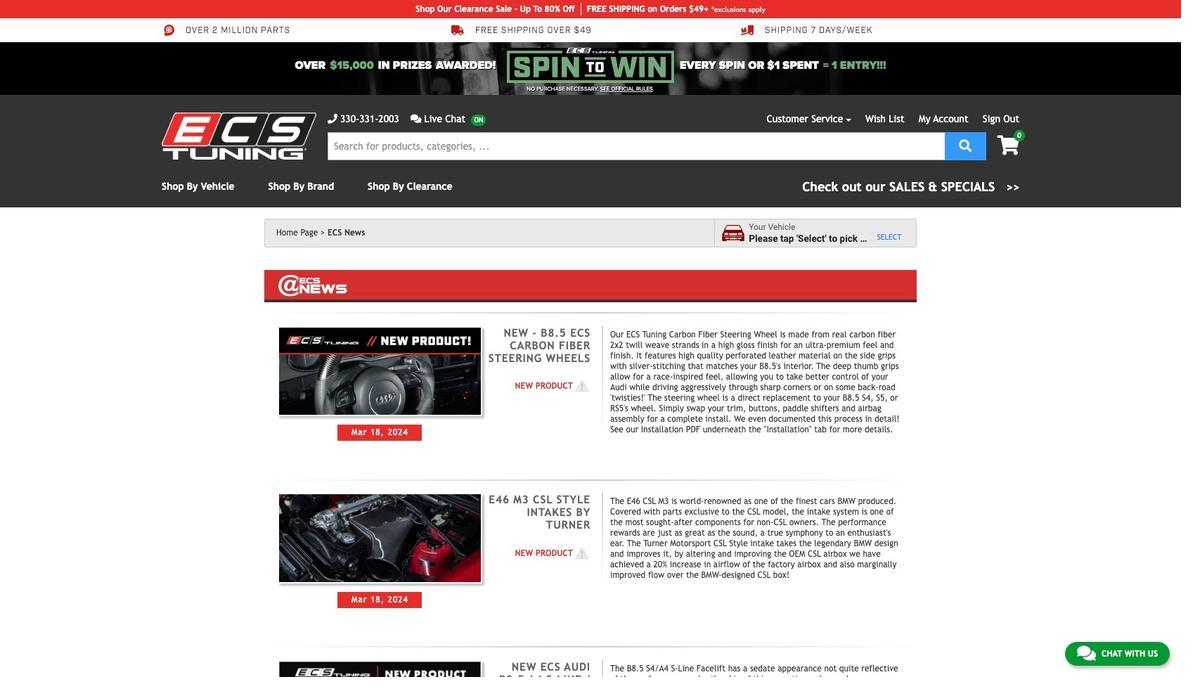 Task type: vqa. For each thing, say whether or not it's contained in the screenshot.
New ECS Audi B8.5 A4 S-line / S4 Gloss Black Exterior image
yes



Task type: locate. For each thing, give the bounding box(es) containing it.
1 vertical spatial 4 image
[[573, 547, 591, 561]]

2 4 image from the top
[[573, 547, 591, 561]]

shopping cart image
[[997, 136, 1020, 155]]

4 image for the e46 m3 csl style intakes by turner "image"
[[573, 547, 591, 561]]

0 vertical spatial 4 image
[[573, 379, 591, 393]]

phone image
[[328, 114, 338, 124]]

new ecs audi b8.5 a4 s-line / s4 gloss black exterior image
[[277, 660, 482, 677]]

ecs tuning image
[[162, 113, 316, 160]]

4 image
[[573, 379, 591, 393], [573, 547, 591, 561]]

1 4 image from the top
[[573, 379, 591, 393]]

Search text field
[[328, 132, 945, 160]]

search image
[[959, 139, 972, 152]]

e46 m3 csl style intakes by turner image
[[277, 493, 482, 584]]



Task type: describe. For each thing, give the bounding box(es) containing it.
comments image
[[410, 114, 422, 124]]

ecs tuning 'spin to win' contest logo image
[[507, 48, 674, 83]]

comments image
[[1077, 645, 1096, 662]]

new - b8.5 ecs carbon fiber steering wheels image
[[277, 326, 482, 416]]

4 image for new - b8.5 ecs carbon fiber steering wheels image
[[573, 379, 591, 393]]



